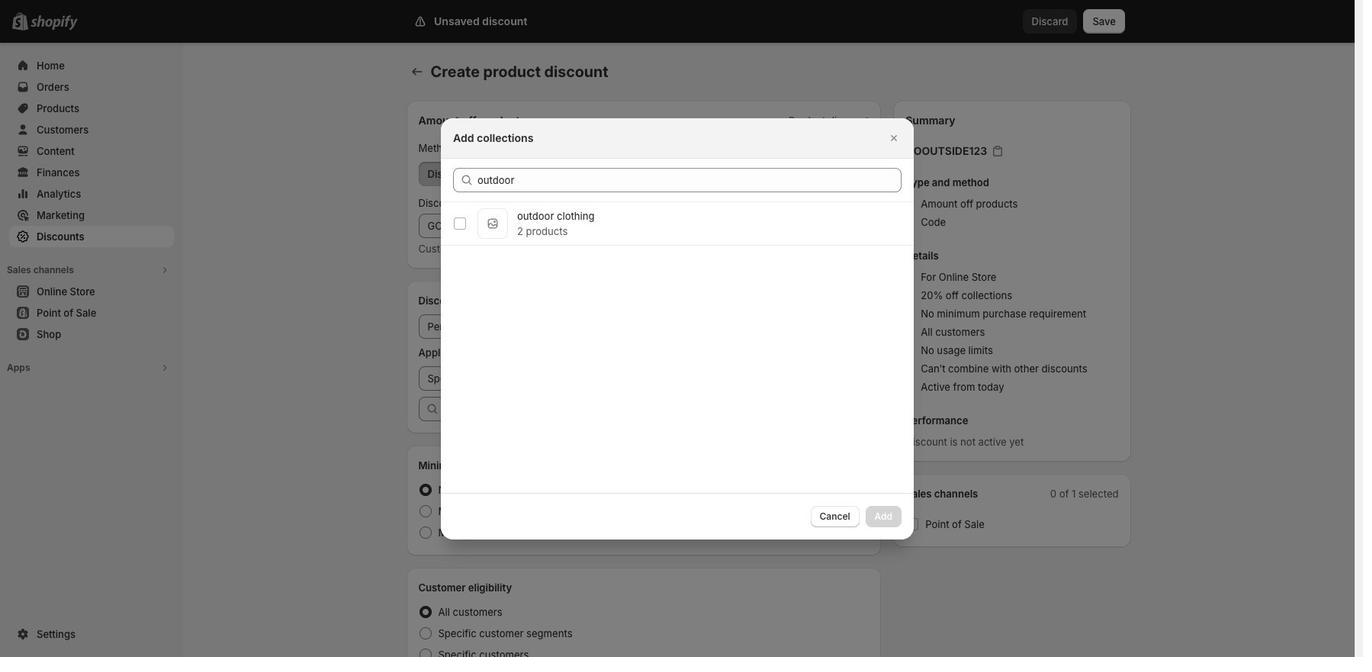 Task type: vqa. For each thing, say whether or not it's contained in the screenshot.
dialog
yes



Task type: describe. For each thing, give the bounding box(es) containing it.
Search collections text field
[[478, 168, 902, 192]]



Task type: locate. For each thing, give the bounding box(es) containing it.
dialog
[[0, 118, 1356, 539]]

shopify image
[[31, 15, 78, 31]]



